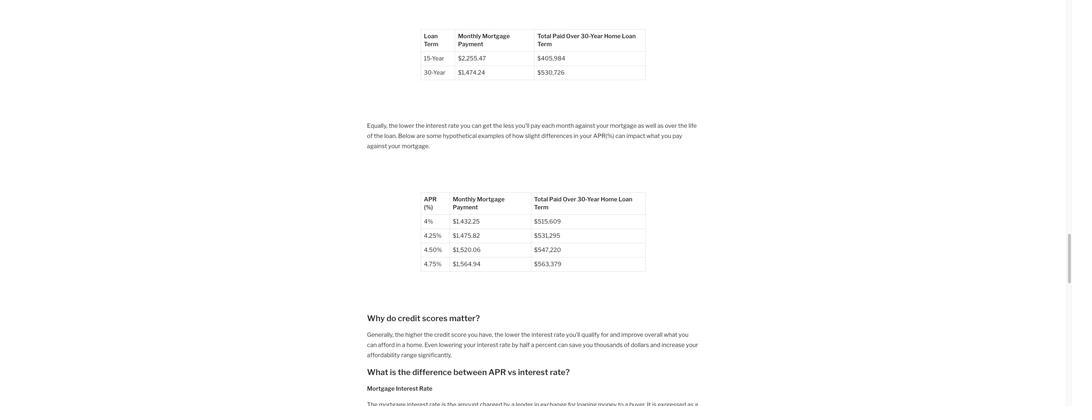 Task type: vqa. For each thing, say whether or not it's contained in the screenshot.


Task type: locate. For each thing, give the bounding box(es) containing it.
2 a from the left
[[531, 342, 535, 349]]

0 vertical spatial mortgage
[[483, 33, 510, 40]]

apr left vs
[[489, 368, 506, 378]]

in
[[574, 133, 579, 140], [396, 342, 401, 349]]

0 vertical spatial total paid over 30-year home loan term
[[538, 33, 636, 48]]

have,
[[479, 332, 494, 339]]

and
[[610, 332, 621, 339], [651, 342, 661, 349]]

score
[[452, 332, 467, 339]]

1 vertical spatial credit
[[435, 332, 450, 339]]

$515,609
[[535, 218, 561, 225]]

paid up the $515,609 on the bottom of the page
[[550, 196, 562, 203]]

total for $405,984
[[538, 33, 552, 40]]

monthly mortgage payment up '$1,432.25'
[[453, 196, 505, 211]]

$405,984
[[538, 55, 566, 62]]

life
[[689, 122, 697, 129]]

what
[[367, 368, 389, 378]]

in down the 'month'
[[574, 133, 579, 140]]

over
[[665, 122, 678, 129]]

of
[[367, 133, 373, 140], [506, 133, 512, 140], [624, 342, 630, 349]]

mortgage up $2,255.47
[[483, 33, 510, 40]]

are
[[417, 133, 426, 140]]

1 vertical spatial total paid over 30-year home loan term
[[535, 196, 633, 211]]

you up hypothetical
[[461, 122, 471, 129]]

as right well
[[658, 122, 664, 129]]

a left home.
[[402, 342, 406, 349]]

as
[[639, 122, 645, 129], [658, 122, 664, 129]]

interest up the percent
[[532, 332, 553, 339]]

interest up some
[[426, 122, 447, 129]]

paid
[[553, 33, 565, 40], [550, 196, 562, 203]]

apr
[[424, 196, 437, 203], [489, 368, 506, 378]]

the left life
[[679, 122, 688, 129]]

0 horizontal spatial a
[[402, 342, 406, 349]]

interest
[[426, 122, 447, 129], [532, 332, 553, 339], [477, 342, 499, 349], [518, 368, 549, 378]]

home for $515,609
[[601, 196, 618, 203]]

what down well
[[647, 133, 661, 140]]

credit up lowering
[[435, 332, 450, 339]]

loan
[[424, 33, 438, 40], [622, 33, 636, 40], [619, 196, 633, 203]]

a
[[402, 342, 406, 349], [531, 342, 535, 349]]

0 horizontal spatial what
[[647, 133, 661, 140]]

why
[[367, 314, 385, 324]]

2 vertical spatial 30-
[[578, 196, 587, 203]]

over for $515,609
[[563, 196, 577, 203]]

term
[[424, 41, 439, 48], [538, 41, 552, 48], [535, 204, 549, 211]]

year
[[591, 33, 603, 40], [432, 55, 445, 62], [434, 69, 446, 76], [587, 196, 600, 203]]

0 horizontal spatial as
[[639, 122, 645, 129]]

1 horizontal spatial against
[[576, 122, 596, 129]]

is
[[390, 368, 396, 378]]

home
[[605, 33, 621, 40], [601, 196, 618, 203]]

loan for $515,609
[[619, 196, 633, 203]]

your
[[597, 122, 609, 129], [580, 133, 592, 140], [389, 143, 401, 150], [464, 342, 476, 349], [687, 342, 699, 349]]

rate left by
[[500, 342, 511, 349]]

mortgage for $2,255.47
[[483, 33, 510, 40]]

pay down over
[[673, 133, 683, 140]]

1 horizontal spatial a
[[531, 342, 535, 349]]

you'll up save
[[567, 332, 581, 339]]

0 vertical spatial rate
[[449, 122, 460, 129]]

and down overall
[[651, 342, 661, 349]]

can down mortgage
[[616, 133, 626, 140]]

monthly up '$1,432.25'
[[453, 196, 476, 203]]

0 vertical spatial paid
[[553, 33, 565, 40]]

0 vertical spatial in
[[574, 133, 579, 140]]

4%
[[424, 218, 433, 225]]

1 vertical spatial over
[[563, 196, 577, 203]]

total up $405,984 on the right top of page
[[538, 33, 552, 40]]

you left have,
[[468, 332, 478, 339]]

1 vertical spatial monthly mortgage payment
[[453, 196, 505, 211]]

as left well
[[639, 122, 645, 129]]

you'll inside the "equally, the lower the interest rate you can get the less you'll pay each month against your mortgage as well as over the life of the loan. below are some hypothetical examples of how slight differences in your apr(%) can impact what you pay against your mortgage."
[[516, 122, 530, 129]]

the up half
[[522, 332, 531, 339]]

1 vertical spatial lower
[[505, 332, 520, 339]]

1 vertical spatial apr
[[489, 368, 506, 378]]

monthly
[[458, 33, 481, 40], [453, 196, 476, 203]]

0 vertical spatial over
[[567, 33, 580, 40]]

term up the $515,609 on the bottom of the page
[[535, 204, 549, 211]]

mortgage down "what"
[[367, 386, 395, 393]]

credit up higher
[[398, 314, 421, 324]]

1 vertical spatial monthly
[[453, 196, 476, 203]]

interest down have,
[[477, 342, 499, 349]]

1 horizontal spatial what
[[664, 332, 678, 339]]

paid for $405,984
[[553, 33, 565, 40]]

of left how
[[506, 133, 512, 140]]

1 vertical spatial what
[[664, 332, 678, 339]]

0 vertical spatial home
[[605, 33, 621, 40]]

of down improve
[[624, 342, 630, 349]]

paid up $405,984 on the right top of page
[[553, 33, 565, 40]]

1 vertical spatial you'll
[[567, 332, 581, 339]]

you down over
[[662, 133, 672, 140]]

a right half
[[531, 342, 535, 349]]

lower
[[399, 122, 415, 129], [505, 332, 520, 339]]

you
[[461, 122, 471, 129], [662, 133, 672, 140], [468, 332, 478, 339], [679, 332, 689, 339], [583, 342, 593, 349]]

1 horizontal spatial and
[[651, 342, 661, 349]]

credit inside generally, the higher the credit score you have, the lower the interest rate you'll qualify for and improve overall what you can afford in a home. even lowering your interest rate by half a percent can save you thousands of dollars and increase your affordability range significantly.
[[435, 332, 450, 339]]

$1,474.24
[[458, 69, 485, 76]]

pay
[[531, 122, 541, 129], [673, 133, 683, 140]]

by
[[512, 342, 519, 349]]

lower up by
[[505, 332, 520, 339]]

1 vertical spatial in
[[396, 342, 401, 349]]

0 vertical spatial what
[[647, 133, 661, 140]]

0 vertical spatial credit
[[398, 314, 421, 324]]

interest right vs
[[518, 368, 549, 378]]

0 horizontal spatial apr
[[424, 196, 437, 203]]

month
[[557, 122, 574, 129]]

payment up $2,255.47
[[458, 41, 484, 48]]

0 vertical spatial 30-
[[581, 33, 591, 40]]

pay up "slight"
[[531, 122, 541, 129]]

0 vertical spatial payment
[[458, 41, 484, 48]]

1 vertical spatial payment
[[453, 204, 478, 211]]

you'll inside generally, the higher the credit score you have, the lower the interest rate you'll qualify for and improve overall what you can afford in a home. even lowering your interest rate by half a percent can save you thousands of dollars and increase your affordability range significantly.
[[567, 332, 581, 339]]

1 horizontal spatial credit
[[435, 332, 450, 339]]

1 horizontal spatial you'll
[[567, 332, 581, 339]]

$1,520.06
[[453, 247, 481, 254]]

and right for
[[610, 332, 621, 339]]

improve
[[622, 332, 644, 339]]

credit
[[398, 314, 421, 324], [435, 332, 450, 339]]

you'll
[[516, 122, 530, 129], [567, 332, 581, 339]]

term up $405,984 on the right top of page
[[538, 41, 552, 48]]

do
[[387, 314, 397, 324]]

payment
[[458, 41, 484, 48], [453, 204, 478, 211]]

1 vertical spatial against
[[367, 143, 387, 150]]

2 horizontal spatial of
[[624, 342, 630, 349]]

4.50%
[[424, 247, 442, 254]]

total up the $515,609 on the bottom of the page
[[535, 196, 548, 203]]

can down generally,
[[367, 342, 377, 349]]

against right the 'month'
[[576, 122, 596, 129]]

1 horizontal spatial in
[[574, 133, 579, 140]]

30-year
[[424, 69, 446, 76]]

1 vertical spatial rate
[[554, 332, 565, 339]]

monthly for $1,432.25
[[453, 196, 476, 203]]

0 horizontal spatial credit
[[398, 314, 421, 324]]

monthly mortgage payment up $2,255.47
[[458, 33, 510, 48]]

the down equally,
[[374, 133, 383, 140]]

mortgage up '$1,432.25'
[[477, 196, 505, 203]]

apr(%)
[[594, 133, 615, 140]]

1 horizontal spatial as
[[658, 122, 664, 129]]

0 vertical spatial monthly mortgage payment
[[458, 33, 510, 48]]

lower up below
[[399, 122, 415, 129]]

1 vertical spatial home
[[601, 196, 618, 203]]

0 horizontal spatial rate
[[449, 122, 460, 129]]

your down score
[[464, 342, 476, 349]]

rate up the percent
[[554, 332, 565, 339]]

payment up '$1,432.25'
[[453, 204, 478, 211]]

0 vertical spatial pay
[[531, 122, 541, 129]]

equally, the lower the interest rate you can get the less you'll pay each month against your mortgage as well as over the life of the loan. below are some hypothetical examples of how slight differences in your apr(%) can impact what you pay against your mortgage.
[[367, 122, 697, 150]]

0 horizontal spatial lower
[[399, 122, 415, 129]]

apr up (%)
[[424, 196, 437, 203]]

1 vertical spatial paid
[[550, 196, 562, 203]]

over
[[567, 33, 580, 40], [563, 196, 577, 203]]

the
[[389, 122, 398, 129], [416, 122, 425, 129], [493, 122, 503, 129], [679, 122, 688, 129], [374, 133, 383, 140], [395, 332, 404, 339], [424, 332, 433, 339], [495, 332, 504, 339], [522, 332, 531, 339], [398, 368, 411, 378]]

0 vertical spatial you'll
[[516, 122, 530, 129]]

0 vertical spatial total
[[538, 33, 552, 40]]

2 vertical spatial mortgage
[[367, 386, 395, 393]]

0 vertical spatial apr
[[424, 196, 437, 203]]

term for loan term
[[538, 41, 552, 48]]

mortgage
[[610, 122, 637, 129]]

rate up hypothetical
[[449, 122, 460, 129]]

you'll up how
[[516, 122, 530, 129]]

the up loan.
[[389, 122, 398, 129]]

30- for $2,255.47
[[581, 33, 591, 40]]

increase
[[662, 342, 685, 349]]

1 vertical spatial total
[[535, 196, 548, 203]]

0 horizontal spatial you'll
[[516, 122, 530, 129]]

against down loan.
[[367, 143, 387, 150]]

1 vertical spatial mortgage
[[477, 196, 505, 203]]

1 horizontal spatial lower
[[505, 332, 520, 339]]

what up the increase
[[664, 332, 678, 339]]

0 horizontal spatial and
[[610, 332, 621, 339]]

1 vertical spatial pay
[[673, 133, 683, 140]]

some
[[427, 133, 442, 140]]

of down equally,
[[367, 133, 373, 140]]

home for $405,984
[[605, 33, 621, 40]]

1 as from the left
[[639, 122, 645, 129]]

the left higher
[[395, 332, 404, 339]]

$1,432.25
[[453, 218, 480, 225]]

0 vertical spatial monthly
[[458, 33, 481, 40]]

1 horizontal spatial rate
[[500, 342, 511, 349]]

each
[[542, 122, 555, 129]]

mortgage
[[483, 33, 510, 40], [477, 196, 505, 203], [367, 386, 395, 393]]

in right afford
[[396, 342, 401, 349]]

15-
[[424, 55, 432, 62]]

0 vertical spatial lower
[[399, 122, 415, 129]]

monthly up $2,255.47
[[458, 33, 481, 40]]

mortgage.
[[402, 143, 430, 150]]

$1,564.94
[[453, 261, 481, 268]]

what
[[647, 133, 661, 140], [664, 332, 678, 339]]

matter?
[[450, 314, 480, 324]]

monthly mortgage payment for $1,432.25
[[453, 196, 505, 211]]

monthly mortgage payment
[[458, 33, 510, 48], [453, 196, 505, 211]]

30-
[[581, 33, 591, 40], [424, 69, 434, 76], [578, 196, 587, 203]]

0 horizontal spatial in
[[396, 342, 401, 349]]

of inside generally, the higher the credit score you have, the lower the interest rate you'll qualify for and improve overall what you can afford in a home. even lowering your interest rate by half a percent can save you thousands of dollars and increase your affordability range significantly.
[[624, 342, 630, 349]]

total
[[538, 33, 552, 40], [535, 196, 548, 203]]

half
[[520, 342, 530, 349]]



Task type: describe. For each thing, give the bounding box(es) containing it.
mortgage interest rate
[[367, 386, 433, 393]]

what inside generally, the higher the credit score you have, the lower the interest rate you'll qualify for and improve overall what you can afford in a home. even lowering your interest rate by half a percent can save you thousands of dollars and increase your affordability range significantly.
[[664, 332, 678, 339]]

interest
[[396, 386, 418, 393]]

0 horizontal spatial of
[[367, 133, 373, 140]]

home.
[[407, 342, 424, 349]]

equally,
[[367, 122, 388, 129]]

affordability
[[367, 352, 400, 359]]

0 vertical spatial against
[[576, 122, 596, 129]]

what inside the "equally, the lower the interest rate you can get the less you'll pay each month against your mortgage as well as over the life of the loan. below are some hypothetical examples of how slight differences in your apr(%) can impact what you pay against your mortgage."
[[647, 133, 661, 140]]

4.25%
[[424, 233, 442, 240]]

slight
[[526, 133, 541, 140]]

1 vertical spatial and
[[651, 342, 661, 349]]

0 horizontal spatial against
[[367, 143, 387, 150]]

even
[[425, 342, 438, 349]]

save
[[569, 342, 582, 349]]

scores
[[422, 314, 448, 324]]

the right get
[[493, 122, 503, 129]]

1 vertical spatial 30-
[[424, 69, 434, 76]]

in inside the "equally, the lower the interest rate you can get the less you'll pay each month against your mortgage as well as over the life of the loan. below are some hypothetical examples of how slight differences in your apr(%) can impact what you pay against your mortgage."
[[574, 133, 579, 140]]

the right is
[[398, 368, 411, 378]]

total for $515,609
[[535, 196, 548, 203]]

paid for $515,609
[[550, 196, 562, 203]]

1 horizontal spatial of
[[506, 133, 512, 140]]

can left get
[[472, 122, 482, 129]]

rate
[[420, 386, 433, 393]]

rate inside the "equally, the lower the interest rate you can get the less you'll pay each month against your mortgage as well as over the life of the loan. below are some hypothetical examples of how slight differences in your apr(%) can impact what you pay against your mortgage."
[[449, 122, 460, 129]]

payment for $1,432.25
[[453, 204, 478, 211]]

rate?
[[550, 368, 570, 378]]

30- for $1,432.25
[[578, 196, 587, 203]]

generally, the higher the credit score you have, the lower the interest rate you'll qualify for and improve overall what you can afford in a home. even lowering your interest rate by half a percent can save you thousands of dollars and increase your affordability range significantly.
[[367, 332, 699, 359]]

your up apr(%) at right
[[597, 122, 609, 129]]

get
[[483, 122, 492, 129]]

the right have,
[[495, 332, 504, 339]]

lowering
[[439, 342, 463, 349]]

thousands
[[595, 342, 623, 349]]

your right the increase
[[687, 342, 699, 349]]

difference
[[413, 368, 452, 378]]

apr (%)
[[424, 196, 437, 211]]

less
[[504, 122, 515, 129]]

how
[[513, 133, 524, 140]]

total paid over 30-year home loan term for $515,609
[[535, 196, 633, 211]]

hypothetical
[[443, 133, 477, 140]]

1 horizontal spatial pay
[[673, 133, 683, 140]]

$2,255.47
[[458, 55, 486, 62]]

over for $405,984
[[567, 33, 580, 40]]

1 a from the left
[[402, 342, 406, 349]]

$530,726
[[538, 69, 565, 76]]

you up the increase
[[679, 332, 689, 339]]

examples
[[478, 133, 505, 140]]

differences
[[542, 133, 573, 140]]

$563,379
[[535, 261, 562, 268]]

monthly for $2,255.47
[[458, 33, 481, 40]]

$531,295
[[535, 233, 561, 240]]

the up even
[[424, 332, 433, 339]]

percent
[[536, 342, 557, 349]]

0 vertical spatial and
[[610, 332, 621, 339]]

loan term
[[424, 33, 439, 48]]

significantly.
[[418, 352, 452, 359]]

mortgage for $1,432.25
[[477, 196, 505, 203]]

your left apr(%) at right
[[580, 133, 592, 140]]

lower inside generally, the higher the credit score you have, the lower the interest rate you'll qualify for and improve overall what you can afford in a home. even lowering your interest rate by half a percent can save you thousands of dollars and increase your affordability range significantly.
[[505, 332, 520, 339]]

loan inside loan term
[[424, 33, 438, 40]]

2 horizontal spatial rate
[[554, 332, 565, 339]]

loan.
[[385, 133, 397, 140]]

your down loan.
[[389, 143, 401, 150]]

$1,475.82
[[453, 233, 480, 240]]

impact
[[627, 133, 646, 140]]

lower inside the "equally, the lower the interest rate you can get the less you'll pay each month against your mortgage as well as over the life of the loan. below are some hypothetical examples of how slight differences in your apr(%) can impact what you pay against your mortgage."
[[399, 122, 415, 129]]

generally,
[[367, 332, 394, 339]]

why do credit scores matter?
[[367, 314, 480, 324]]

afford
[[378, 342, 395, 349]]

2 as from the left
[[658, 122, 664, 129]]

you down qualify
[[583, 342, 593, 349]]

below
[[399, 133, 416, 140]]

well
[[646, 122, 657, 129]]

overall
[[645, 332, 663, 339]]

can left save
[[558, 342, 568, 349]]

in inside generally, the higher the credit score you have, the lower the interest rate you'll qualify for and improve overall what you can afford in a home. even lowering your interest rate by half a percent can save you thousands of dollars and increase your affordability range significantly.
[[396, 342, 401, 349]]

4.75%
[[424, 261, 442, 268]]

2 vertical spatial rate
[[500, 342, 511, 349]]

total paid over 30-year home loan term for $405,984
[[538, 33, 636, 48]]

$547,220
[[535, 247, 561, 254]]

0 horizontal spatial pay
[[531, 122, 541, 129]]

the up are
[[416, 122, 425, 129]]

(%)
[[424, 204, 433, 211]]

15-year
[[424, 55, 445, 62]]

qualify
[[582, 332, 600, 339]]

range
[[402, 352, 417, 359]]

dollars
[[631, 342, 650, 349]]

between
[[454, 368, 487, 378]]

vs
[[508, 368, 517, 378]]

term for apr (%)
[[535, 204, 549, 211]]

payment for $2,255.47
[[458, 41, 484, 48]]

loan for $405,984
[[622, 33, 636, 40]]

higher
[[406, 332, 423, 339]]

monthly mortgage payment for $2,255.47
[[458, 33, 510, 48]]

for
[[601, 332, 609, 339]]

term up 15-year at top left
[[424, 41, 439, 48]]

what is the difference between apr vs interest rate?
[[367, 368, 570, 378]]

interest inside the "equally, the lower the interest rate you can get the less you'll pay each month against your mortgage as well as over the life of the loan. below are some hypothetical examples of how slight differences in your apr(%) can impact what you pay against your mortgage."
[[426, 122, 447, 129]]

1 horizontal spatial apr
[[489, 368, 506, 378]]



